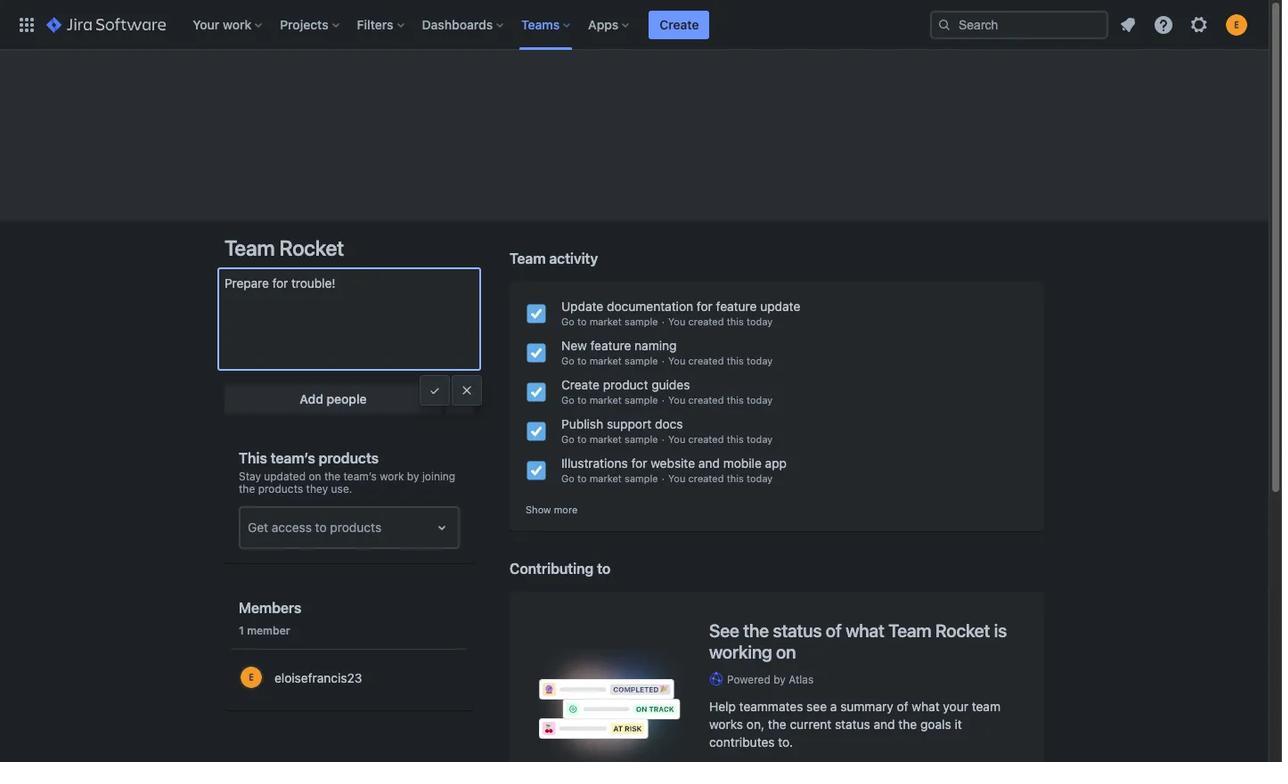 Task type: locate. For each thing, give the bounding box(es) containing it.
market for create
[[590, 394, 622, 406]]

1 horizontal spatial status
[[835, 717, 871, 732]]

on inside 'see the status of what team rocket is working on'
[[776, 642, 796, 662]]

documentation
[[607, 299, 694, 314]]

for
[[697, 299, 713, 314], [632, 456, 648, 471]]

market down new feature naming
[[590, 355, 622, 366]]

1 vertical spatial by
[[774, 673, 786, 686]]

2 this from the top
[[727, 355, 744, 366]]

go down publish
[[562, 433, 575, 445]]

publish support docs
[[562, 416, 683, 431]]

1 vertical spatial team's
[[344, 470, 377, 483]]

4 go from the top
[[562, 433, 575, 445]]

you up guides
[[669, 355, 686, 366]]

sample down documentation
[[625, 316, 658, 327]]

5 created from the top
[[689, 472, 724, 484]]

1 horizontal spatial by
[[774, 673, 786, 686]]

2 you created this today from the top
[[669, 355, 773, 366]]

0 vertical spatial rocket
[[279, 235, 344, 260]]

see
[[807, 699, 827, 714]]

you for naming
[[669, 355, 686, 366]]

4 market from the top
[[590, 433, 622, 445]]

1 you created this today from the top
[[669, 316, 773, 327]]

of right summary
[[897, 699, 909, 714]]

and
[[699, 456, 720, 471], [874, 717, 896, 732]]

to down new
[[578, 355, 587, 366]]

feature left update
[[716, 299, 757, 314]]

show more link
[[526, 503, 578, 517]]

3 market from the top
[[590, 394, 622, 406]]

what inside help teammates see a summary of what your team works on, the current status and the goals it contributes to.
[[912, 699, 940, 714]]

0 vertical spatial by
[[407, 470, 419, 483]]

created down guides
[[689, 394, 724, 406]]

1 horizontal spatial and
[[874, 717, 896, 732]]

help image
[[1154, 14, 1175, 35]]

banner containing your work
[[0, 0, 1269, 50]]

market
[[590, 316, 622, 327], [590, 355, 622, 366], [590, 394, 622, 406], [590, 433, 622, 445], [590, 472, 622, 484]]

4 you created this today from the top
[[669, 433, 773, 445]]

today for update documentation for feature update
[[747, 316, 773, 327]]

go for update documentation for feature update
[[562, 316, 575, 327]]

sample for documentation
[[625, 316, 658, 327]]

2 you from the top
[[669, 355, 686, 366]]

is
[[995, 620, 1007, 641]]

3 today from the top
[[747, 394, 773, 406]]

0 vertical spatial on
[[309, 470, 321, 483]]

1 vertical spatial and
[[874, 717, 896, 732]]

create for create
[[660, 16, 699, 32]]

of
[[826, 620, 842, 641], [897, 699, 909, 714]]

and down summary
[[874, 717, 896, 732]]

what up powered by atlas link
[[846, 620, 885, 641]]

1 horizontal spatial create
[[660, 16, 699, 32]]

you created this today up the mobile
[[669, 433, 773, 445]]

0 vertical spatial status
[[773, 620, 822, 641]]

4 you from the top
[[669, 433, 686, 445]]

to
[[578, 316, 587, 327], [578, 355, 587, 366], [578, 394, 587, 406], [578, 433, 587, 445], [578, 472, 587, 484], [315, 520, 327, 535], [597, 560, 611, 577]]

5 this from the top
[[727, 472, 744, 484]]

5 go to market sample from the top
[[562, 472, 658, 484]]

4 sample from the top
[[625, 433, 658, 445]]

rocket up 'you add a team description, you won't believe what happens next...' text field at the left
[[279, 235, 344, 260]]

go down the illustrations
[[562, 472, 575, 484]]

status down summary
[[835, 717, 871, 732]]

for right documentation
[[697, 299, 713, 314]]

by left joining
[[407, 470, 419, 483]]

market down product
[[590, 394, 622, 406]]

you for for
[[669, 316, 686, 327]]

to down the illustrations
[[578, 472, 587, 484]]

by
[[407, 470, 419, 483], [774, 673, 786, 686]]

5 market from the top
[[590, 472, 622, 484]]

go for create product guides
[[562, 394, 575, 406]]

go to market sample for product
[[562, 394, 658, 406]]

3 this from the top
[[727, 394, 744, 406]]

created up illustrations for website and mobile app
[[689, 433, 724, 445]]

open image
[[431, 517, 453, 538]]

0 horizontal spatial by
[[407, 470, 419, 483]]

create button
[[649, 10, 710, 39]]

apps
[[589, 16, 619, 32]]

5 go from the top
[[562, 472, 575, 484]]

your profile and settings image
[[1227, 14, 1248, 35]]

created down update documentation for feature update at top
[[689, 316, 724, 327]]

1 horizontal spatial work
[[380, 470, 404, 483]]

team's
[[271, 450, 315, 466], [344, 470, 377, 483]]

0 vertical spatial and
[[699, 456, 720, 471]]

you created this today up guides
[[669, 355, 773, 366]]

created for website
[[689, 472, 724, 484]]

members
[[239, 600, 302, 616]]

5 you created this today from the top
[[669, 472, 773, 484]]

1 horizontal spatial what
[[912, 699, 940, 714]]

to down update
[[578, 316, 587, 327]]

2 go from the top
[[562, 355, 575, 366]]

market for new
[[590, 355, 622, 366]]

settings image
[[1189, 14, 1211, 35]]

go
[[562, 316, 575, 327], [562, 355, 575, 366], [562, 394, 575, 406], [562, 433, 575, 445], [562, 472, 575, 484]]

4 today from the top
[[747, 433, 773, 445]]

created down illustrations for website and mobile app
[[689, 472, 724, 484]]

5 today from the top
[[747, 472, 773, 484]]

1 go from the top
[[562, 316, 575, 327]]

1 vertical spatial what
[[912, 699, 940, 714]]

2 today from the top
[[747, 355, 773, 366]]

2 created from the top
[[689, 355, 724, 366]]

show more
[[526, 504, 578, 515]]

1 vertical spatial products
[[258, 482, 303, 496]]

0 vertical spatial feature
[[716, 299, 757, 314]]

work inside the this team's products stay updated on the team's work by joining the products they use.
[[380, 470, 404, 483]]

more
[[554, 504, 578, 515]]

this for naming
[[727, 355, 744, 366]]

0 vertical spatial what
[[846, 620, 885, 641]]

go to market sample down new feature naming
[[562, 355, 658, 366]]

0 horizontal spatial what
[[846, 620, 885, 641]]

1 created from the top
[[689, 316, 724, 327]]

0 horizontal spatial work
[[223, 16, 252, 32]]

1 you from the top
[[669, 316, 686, 327]]

powered
[[727, 673, 771, 686]]

You add a team description, you won't believe what happens next... text field
[[218, 267, 481, 371]]

go to market sample down product
[[562, 394, 658, 406]]

create for create product guides
[[562, 377, 600, 392]]

work
[[223, 16, 252, 32], [380, 470, 404, 483]]

1 horizontal spatial on
[[776, 642, 796, 662]]

2 go to market sample from the top
[[562, 355, 658, 366]]

support
[[607, 416, 652, 431]]

your work button
[[187, 10, 269, 39]]

to for publish
[[578, 433, 587, 445]]

go up publish
[[562, 394, 575, 406]]

0 vertical spatial create
[[660, 16, 699, 32]]

1 vertical spatial of
[[897, 699, 909, 714]]

created up guides
[[689, 355, 724, 366]]

status
[[773, 620, 822, 641], [835, 717, 871, 732]]

to right contributing
[[597, 560, 611, 577]]

filters button
[[352, 10, 411, 39]]

status inside help teammates see a summary of what your team works on, the current status and the goals it contributes to.
[[835, 717, 871, 732]]

stay
[[239, 470, 261, 483]]

today for create product guides
[[747, 394, 773, 406]]

powered by atlas
[[727, 673, 814, 686]]

0 horizontal spatial and
[[699, 456, 720, 471]]

and left the mobile
[[699, 456, 720, 471]]

go to market sample
[[562, 316, 658, 327], [562, 355, 658, 366], [562, 394, 658, 406], [562, 433, 658, 445], [562, 472, 658, 484]]

0 horizontal spatial of
[[826, 620, 842, 641]]

projects button
[[275, 10, 346, 39]]

1 horizontal spatial of
[[897, 699, 909, 714]]

publish
[[562, 416, 604, 431]]

this for guides
[[727, 394, 744, 406]]

0 horizontal spatial status
[[773, 620, 822, 641]]

1 vertical spatial status
[[835, 717, 871, 732]]

2 sample from the top
[[625, 355, 658, 366]]

created for naming
[[689, 355, 724, 366]]

go for illustrations for website and mobile app
[[562, 472, 575, 484]]

team's up updated
[[271, 450, 315, 466]]

0 horizontal spatial create
[[562, 377, 600, 392]]

the down the teammates on the right
[[768, 717, 787, 732]]

1 vertical spatial rocket
[[936, 620, 991, 641]]

3 created from the top
[[689, 394, 724, 406]]

and inside help teammates see a summary of what your team works on, the current status and the goals it contributes to.
[[874, 717, 896, 732]]

projects
[[280, 16, 329, 32]]

work right your at left
[[223, 16, 252, 32]]

create inside button
[[660, 16, 699, 32]]

people
[[327, 391, 367, 407]]

0 vertical spatial products
[[319, 450, 379, 466]]

rocket
[[279, 235, 344, 260], [936, 620, 991, 641]]

0 vertical spatial work
[[223, 16, 252, 32]]

you created this today down guides
[[669, 394, 773, 406]]

go down update
[[562, 316, 575, 327]]

what up goals
[[912, 699, 940, 714]]

you down 'docs'
[[669, 433, 686, 445]]

what inside 'see the status of what team rocket is working on'
[[846, 620, 885, 641]]

see
[[710, 620, 740, 641]]

products left the they
[[258, 482, 303, 496]]

feature right new
[[591, 338, 631, 353]]

2 vertical spatial products
[[330, 520, 382, 535]]

work left joining
[[380, 470, 404, 483]]

3 you from the top
[[669, 394, 686, 406]]

you created this today for for
[[669, 316, 773, 327]]

products up use.
[[319, 450, 379, 466]]

1 horizontal spatial for
[[697, 299, 713, 314]]

3 sample from the top
[[625, 394, 658, 406]]

you down guides
[[669, 394, 686, 406]]

sample down naming
[[625, 355, 658, 366]]

by inside powered by atlas link
[[774, 673, 786, 686]]

jira software image
[[46, 14, 166, 35], [46, 14, 166, 35]]

the down this
[[239, 482, 255, 496]]

0 vertical spatial of
[[826, 620, 842, 641]]

5 you from the top
[[669, 472, 686, 484]]

teammates
[[740, 699, 804, 714]]

market up new feature naming
[[590, 316, 622, 327]]

add people button
[[225, 385, 442, 414]]

products
[[319, 450, 379, 466], [258, 482, 303, 496], [330, 520, 382, 535]]

market for publish
[[590, 433, 622, 445]]

1 vertical spatial create
[[562, 377, 600, 392]]

5 sample from the top
[[625, 472, 658, 484]]

get
[[248, 520, 268, 535]]

0 horizontal spatial feature
[[591, 338, 631, 353]]

to for new
[[578, 355, 587, 366]]

the left goals
[[899, 717, 918, 732]]

banner
[[0, 0, 1269, 50]]

0 vertical spatial for
[[697, 299, 713, 314]]

on left use.
[[309, 470, 321, 483]]

you
[[669, 316, 686, 327], [669, 355, 686, 366], [669, 394, 686, 406], [669, 433, 686, 445], [669, 472, 686, 484]]

update
[[761, 299, 801, 314]]

to up publish
[[578, 394, 587, 406]]

0 horizontal spatial team
[[225, 235, 275, 260]]

on up atlas
[[776, 642, 796, 662]]

you down update documentation for feature update at top
[[669, 316, 686, 327]]

to down publish
[[578, 433, 587, 445]]

create right apps popup button
[[660, 16, 699, 32]]

2 market from the top
[[590, 355, 622, 366]]

teams
[[522, 16, 560, 32]]

powered by atlas link
[[710, 672, 1016, 687]]

go to market sample down the illustrations
[[562, 472, 658, 484]]

products down use.
[[330, 520, 382, 535]]

update documentation for feature update
[[562, 299, 801, 314]]

3 go to market sample from the top
[[562, 394, 658, 406]]

help
[[710, 699, 736, 714]]

this for for
[[727, 316, 744, 327]]

this
[[727, 316, 744, 327], [727, 355, 744, 366], [727, 394, 744, 406], [727, 433, 744, 445], [727, 472, 744, 484]]

you down illustrations for website and mobile app
[[669, 472, 686, 484]]

you for docs
[[669, 433, 686, 445]]

sample down support on the bottom
[[625, 433, 658, 445]]

of inside 'see the status of what team rocket is working on'
[[826, 620, 842, 641]]

status inside 'see the status of what team rocket is working on'
[[773, 620, 822, 641]]

you created this today down update documentation for feature update at top
[[669, 316, 773, 327]]

your work
[[193, 16, 252, 32]]

4 this from the top
[[727, 433, 744, 445]]

3 you created this today from the top
[[669, 394, 773, 406]]

team for team rocket
[[225, 235, 275, 260]]

created
[[689, 316, 724, 327], [689, 355, 724, 366], [689, 394, 724, 406], [689, 433, 724, 445], [689, 472, 724, 484]]

sample for product
[[625, 394, 658, 406]]

rocket left is
[[936, 620, 991, 641]]

1 this from the top
[[727, 316, 744, 327]]

what
[[846, 620, 885, 641], [912, 699, 940, 714]]

4 go to market sample from the top
[[562, 433, 658, 445]]

1 sample from the top
[[625, 316, 658, 327]]

status up atlas
[[773, 620, 822, 641]]

1 horizontal spatial rocket
[[936, 620, 991, 641]]

on
[[309, 470, 321, 483], [776, 642, 796, 662]]

sample down website
[[625, 472, 658, 484]]

1
[[239, 624, 244, 637]]

0 horizontal spatial rocket
[[279, 235, 344, 260]]

the up 'working' at the right bottom of page
[[744, 620, 769, 641]]

1 today from the top
[[747, 316, 773, 327]]

for left website
[[632, 456, 648, 471]]

joining
[[422, 470, 456, 483]]

1 go to market sample from the top
[[562, 316, 658, 327]]

1 horizontal spatial feature
[[716, 299, 757, 314]]

they
[[306, 482, 328, 496]]

go down new
[[562, 355, 575, 366]]

team's right the they
[[344, 470, 377, 483]]

the right updated
[[324, 470, 341, 483]]

go to market sample up new feature naming
[[562, 316, 658, 327]]

0 horizontal spatial on
[[309, 470, 321, 483]]

1 vertical spatial on
[[776, 642, 796, 662]]

1 horizontal spatial team
[[510, 250, 546, 267]]

go to market sample down publish support docs
[[562, 433, 658, 445]]

4 created from the top
[[689, 433, 724, 445]]

1 vertical spatial work
[[380, 470, 404, 483]]

0 vertical spatial team's
[[271, 450, 315, 466]]

sample down the create product guides
[[625, 394, 658, 406]]

go to market sample for documentation
[[562, 316, 658, 327]]

the
[[324, 470, 341, 483], [239, 482, 255, 496], [744, 620, 769, 641], [768, 717, 787, 732], [899, 717, 918, 732]]

see the status of what team rocket is working on
[[710, 620, 1007, 662]]

1 vertical spatial for
[[632, 456, 648, 471]]

market for update
[[590, 316, 622, 327]]

goals
[[921, 717, 952, 732]]

of up powered by atlas link
[[826, 620, 842, 641]]

by left atlas
[[774, 673, 786, 686]]

1 market from the top
[[590, 316, 622, 327]]

2 horizontal spatial team
[[889, 620, 932, 641]]

to right 'access'
[[315, 520, 327, 535]]

team
[[225, 235, 275, 260], [510, 250, 546, 267], [889, 620, 932, 641]]

3 go from the top
[[562, 394, 575, 406]]

create up publish
[[562, 377, 600, 392]]

market down the illustrations
[[590, 472, 622, 484]]

you created this today down the mobile
[[669, 472, 773, 484]]

a
[[831, 699, 837, 714]]

market down publish support docs
[[590, 433, 622, 445]]

sample
[[625, 316, 658, 327], [625, 355, 658, 366], [625, 394, 658, 406], [625, 433, 658, 445], [625, 472, 658, 484]]

add people
[[300, 391, 367, 407]]



Task type: describe. For each thing, give the bounding box(es) containing it.
this
[[239, 450, 267, 466]]

it
[[955, 717, 963, 732]]

this for docs
[[727, 433, 744, 445]]

atlas image
[[710, 672, 724, 687]]

dashboards
[[422, 16, 493, 32]]

today for illustrations for website and mobile app
[[747, 472, 773, 484]]

you created this today for guides
[[669, 394, 773, 406]]

summary
[[841, 699, 894, 714]]

new feature naming
[[562, 338, 677, 353]]

rocket inside 'see the status of what team rocket is working on'
[[936, 620, 991, 641]]

the inside 'see the status of what team rocket is working on'
[[744, 620, 769, 641]]

app
[[765, 456, 787, 471]]

cancel team description editing image
[[460, 383, 474, 398]]

naming
[[635, 338, 677, 353]]

mobile
[[724, 456, 762, 471]]

you created this today for docs
[[669, 433, 773, 445]]

contributing to
[[510, 560, 611, 577]]

confirm new team description image
[[428, 383, 442, 398]]

you for guides
[[669, 394, 686, 406]]

go for new feature naming
[[562, 355, 575, 366]]

dashboards button
[[417, 10, 511, 39]]

create product guides
[[562, 377, 690, 392]]

team activity
[[510, 250, 598, 267]]

sample for support
[[625, 433, 658, 445]]

your
[[193, 16, 220, 32]]

team
[[972, 699, 1001, 714]]

eloisefrancis23
[[275, 670, 362, 686]]

apps button
[[583, 10, 637, 39]]

of inside help teammates see a summary of what your team works on, the current status and the goals it contributes to.
[[897, 699, 909, 714]]

use.
[[331, 482, 352, 496]]

primary element
[[11, 0, 931, 49]]

access
[[272, 520, 312, 535]]

search image
[[938, 17, 952, 32]]

sample for for
[[625, 472, 658, 484]]

created for for
[[689, 316, 724, 327]]

eloisefrancis23 link
[[232, 661, 467, 696]]

product
[[603, 377, 648, 392]]

market for illustrations
[[590, 472, 622, 484]]

contributes
[[710, 734, 775, 750]]

created for guides
[[689, 394, 724, 406]]

members 1 member
[[239, 600, 302, 637]]

you created this today for website
[[669, 472, 773, 484]]

current
[[790, 717, 832, 732]]

contributing
[[510, 560, 594, 577]]

illustrations
[[562, 456, 628, 471]]

sample for feature
[[625, 355, 658, 366]]

add
[[300, 391, 323, 407]]

you created this today for naming
[[669, 355, 773, 366]]

atlas
[[789, 673, 814, 686]]

team rocket
[[225, 235, 344, 260]]

today for publish support docs
[[747, 433, 773, 445]]

go to market sample for support
[[562, 433, 658, 445]]

0 horizontal spatial for
[[632, 456, 648, 471]]

work inside 'your work' dropdown button
[[223, 16, 252, 32]]

go for publish support docs
[[562, 433, 575, 445]]

team for team activity
[[510, 250, 546, 267]]

update
[[562, 299, 604, 314]]

this for website
[[727, 472, 744, 484]]

help teammates see a summary of what your team works on, the current status and the goals it contributes to.
[[710, 699, 1001, 750]]

Search field
[[931, 10, 1109, 39]]

member
[[247, 624, 290, 637]]

to.
[[779, 734, 794, 750]]

1 horizontal spatial team's
[[344, 470, 377, 483]]

working
[[710, 642, 772, 662]]

to for update
[[578, 316, 587, 327]]

activity
[[549, 250, 598, 267]]

show
[[526, 504, 551, 515]]

your
[[944, 699, 969, 714]]

appswitcher icon image
[[16, 14, 37, 35]]

to for illustrations
[[578, 472, 587, 484]]

by inside the this team's products stay updated on the team's work by joining the products they use.
[[407, 470, 419, 483]]

go to market sample for feature
[[562, 355, 658, 366]]

0 horizontal spatial team's
[[271, 450, 315, 466]]

created for docs
[[689, 433, 724, 445]]

get access to products
[[248, 520, 382, 535]]

on inside the this team's products stay updated on the team's work by joining the products they use.
[[309, 470, 321, 483]]

you for website
[[669, 472, 686, 484]]

actions image
[[449, 389, 471, 410]]

new
[[562, 338, 587, 353]]

go to market sample for for
[[562, 472, 658, 484]]

website
[[651, 456, 695, 471]]

teams button
[[516, 10, 578, 39]]

1 vertical spatial feature
[[591, 338, 631, 353]]

updated
[[264, 470, 306, 483]]

works
[[710, 717, 744, 732]]

this team's products stay updated on the team's work by joining the products they use.
[[239, 450, 456, 496]]

today for new feature naming
[[747, 355, 773, 366]]

team inside 'see the status of what team rocket is working on'
[[889, 620, 932, 641]]

guides
[[652, 377, 690, 392]]

notifications image
[[1118, 14, 1139, 35]]

filters
[[357, 16, 394, 32]]

on,
[[747, 717, 765, 732]]

docs
[[655, 416, 683, 431]]

illustrations for website and mobile app
[[562, 456, 787, 471]]

to for create
[[578, 394, 587, 406]]



Task type: vqa. For each thing, say whether or not it's contained in the screenshot.
Summary link
no



